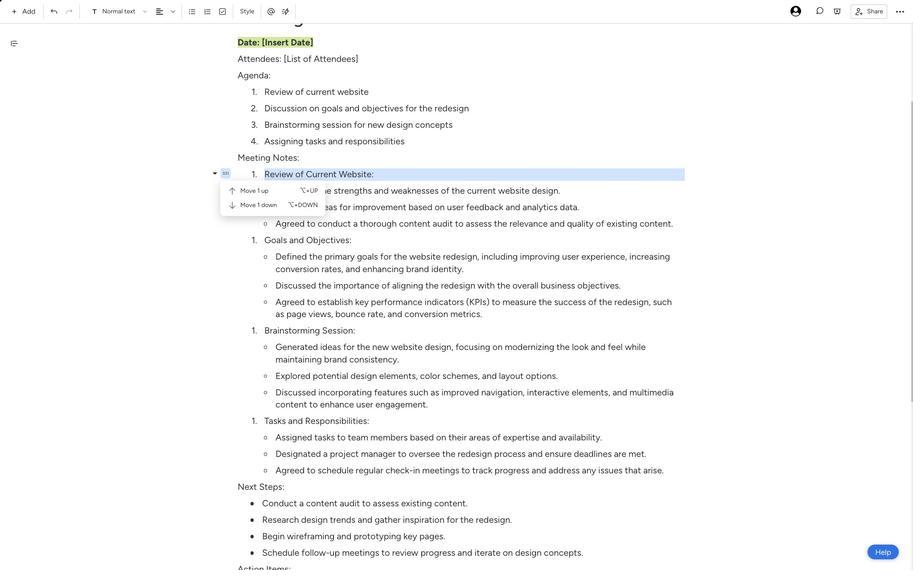 Task type: vqa. For each thing, say whether or not it's contained in the screenshot.
STYLE
yes



Task type: describe. For each thing, give the bounding box(es) containing it.
move for move 1 down
[[240, 202, 256, 209]]

elements,
[[303, 297, 334, 305]]

style
[[240, 8, 254, 15]]

down
[[261, 202, 277, 209]]

[insert
[[210, 30, 231, 38]]

add
[[22, 7, 35, 16]]

mention image
[[267, 7, 276, 16]]

help button
[[868, 545, 899, 560]]

1 for down
[[257, 202, 260, 209]]

normal text
[[102, 8, 135, 15]]

⌥+down
[[288, 202, 318, 209]]

move for move 1 up
[[240, 187, 256, 195]]

move 1 down
[[240, 202, 277, 209]]

bulleted list image
[[188, 8, 196, 16]]

and
[[386, 297, 398, 305]]

style button
[[236, 4, 258, 19]]

add items menu menu
[[224, 184, 322, 213]]

1 for up
[[257, 187, 260, 195]]

help
[[875, 548, 891, 557]]

explored potential design elements, color schemes, and layout options.
[[220, 297, 446, 305]]

move 1 up
[[240, 187, 269, 195]]

move 1 up image
[[228, 187, 237, 196]]

checklist image
[[219, 8, 227, 16]]

undo ⌘+z image
[[50, 8, 58, 16]]

1 menu image from the top
[[222, 170, 229, 176]]

date: [insert date]
[[190, 30, 251, 38]]



Task type: locate. For each thing, give the bounding box(es) containing it.
1 vertical spatial 1
[[257, 202, 260, 209]]

date:
[[190, 30, 208, 38]]

1 left up
[[257, 187, 260, 195]]

1
[[257, 187, 260, 195], [257, 202, 260, 209]]

normal
[[102, 8, 123, 15]]

dynamic values image
[[281, 7, 290, 16]]

options.
[[421, 297, 446, 305]]

move 1 down image
[[228, 201, 237, 210]]

menu item
[[224, 184, 322, 198], [224, 198, 322, 213]]

1 vertical spatial move
[[240, 202, 256, 209]]

explored
[[220, 297, 248, 305]]

color
[[336, 297, 352, 305]]

0 vertical spatial move
[[240, 187, 256, 195]]

menu item containing move 1 up
[[224, 184, 322, 198]]

move right move 1 up image
[[240, 187, 256, 195]]

menu image down move 1 down 'icon'
[[222, 219, 229, 226]]

numbered list image
[[204, 8, 212, 16]]

1 left down
[[257, 202, 260, 209]]

2 1 from the top
[[257, 202, 260, 209]]

layout
[[399, 297, 419, 305]]

⌥+up
[[300, 187, 318, 195]]

text
[[124, 8, 135, 15]]

move
[[240, 187, 256, 195], [240, 202, 256, 209]]

2 move from the top
[[240, 202, 256, 209]]

1 vertical spatial menu image
[[222, 219, 229, 226]]

add button
[[8, 4, 41, 19]]

move down move 1 up
[[240, 202, 256, 209]]

date]
[[233, 30, 251, 38]]

1 move from the top
[[240, 187, 256, 195]]

v2 ellipsis image
[[896, 6, 904, 17]]

menu image
[[222, 170, 229, 176], [222, 219, 229, 226]]

menu item down up
[[224, 198, 322, 213]]

design
[[280, 297, 302, 305]]

share button
[[851, 4, 887, 19]]

2 menu item from the top
[[224, 198, 322, 213]]

2 menu image from the top
[[222, 219, 229, 226]]

potential
[[250, 297, 279, 305]]

menu item up down
[[224, 184, 322, 198]]

menu image up move 1 up image
[[222, 170, 229, 176]]

schemes,
[[354, 297, 384, 305]]

board activity image
[[791, 6, 801, 16]]

1 1 from the top
[[257, 187, 260, 195]]

menu item containing move 1 down
[[224, 198, 322, 213]]

0 vertical spatial 1
[[257, 187, 260, 195]]

0 vertical spatial menu image
[[222, 170, 229, 176]]

1 menu item from the top
[[224, 184, 322, 198]]

share
[[867, 7, 883, 15]]

up
[[261, 187, 269, 195]]



